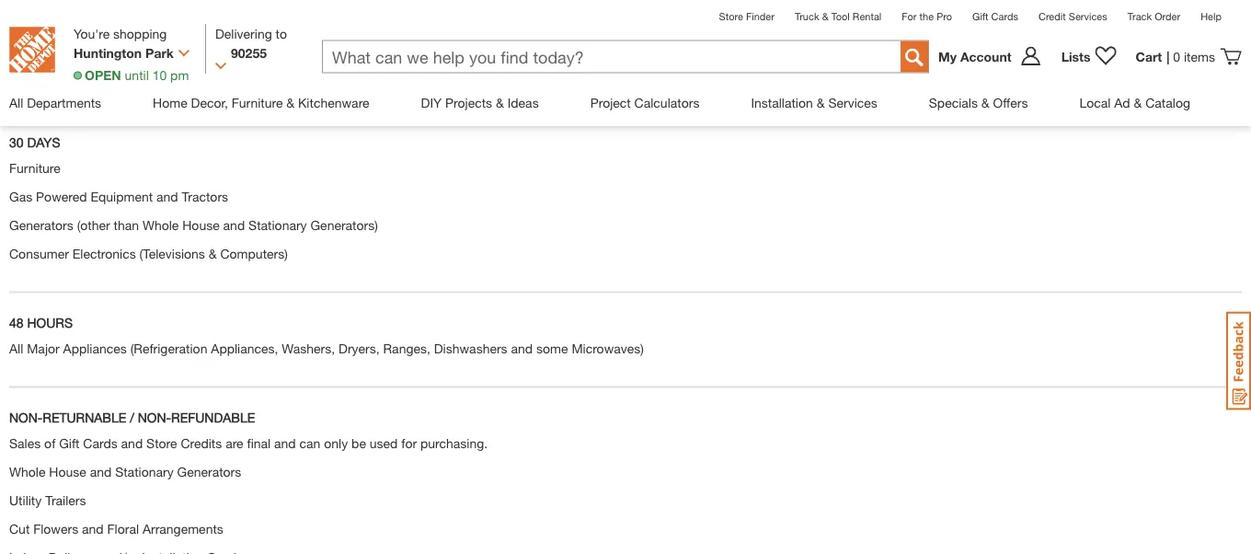 Task type: describe. For each thing, give the bounding box(es) containing it.
sales of gift cards and store credits are final and can only be used for purchasing.
[[9, 436, 488, 451]]

all for all departments
[[9, 95, 23, 110]]

credit services link
[[1039, 11, 1108, 23]]

of inside if your purchase was made with the home depot consumer credit card, the home depot pro xtra credit card (commercial revolving charge), or the home depot commercial account, you have 365 days from date of purchase to receive a full refund, unless noted in "in-store return exceptions", "online return exceptions" and/or "return policy exceptions" below.
[[38, 38, 50, 53]]

home decor, furniture & kitchenware link
[[153, 79, 370, 126]]

until
[[125, 67, 149, 82]]

account,
[[1035, 18, 1086, 33]]

lists link
[[1053, 46, 1127, 68]]

1 horizontal spatial whole
[[143, 218, 179, 233]]

track order
[[1128, 11, 1181, 23]]

open until 10 pm
[[85, 67, 189, 82]]

purchasing.
[[421, 436, 488, 451]]

full
[[180, 38, 197, 53]]

home inside the home decor, furniture & kitchenware link
[[153, 95, 187, 110]]

1 horizontal spatial stationary
[[249, 218, 307, 233]]

if
[[9, 18, 16, 33]]

& down generators (other than whole house and stationary generators)
[[209, 246, 217, 261]]

local ad & catalog
[[1080, 95, 1191, 110]]

arrangements
[[143, 521, 223, 536]]

gas powered equipment and tractors
[[9, 189, 228, 204]]

gift cards
[[973, 11, 1019, 23]]

ranges,
[[383, 341, 431, 356]]

electronics
[[72, 246, 136, 261]]

credit.
[[812, 66, 848, 81]]

48
[[9, 315, 24, 330]]

1 horizontal spatial for
[[760, 66, 776, 81]]

1 the from the left
[[196, 18, 217, 33]]

2 horizontal spatial credit
[[1039, 11, 1066, 23]]

my account
[[939, 49, 1012, 64]]

and left some at the left of page
[[511, 341, 533, 356]]

card
[[625, 18, 653, 33]]

1 vertical spatial purchase
[[53, 38, 106, 53]]

or
[[845, 18, 856, 33]]

and right final
[[274, 436, 296, 451]]

the home depot logo link
[[9, 27, 55, 73]]

1 non- from the left
[[9, 410, 43, 425]]

diy projects & ideas link
[[421, 79, 539, 126]]

generators (other than whole house and stationary generators)
[[9, 218, 378, 233]]

order
[[1155, 11, 1181, 23]]

credit services
[[1039, 11, 1108, 23]]

ad
[[1115, 95, 1131, 110]]

and left floral
[[82, 521, 104, 536]]

track
[[1128, 11, 1152, 23]]

(commercial
[[656, 18, 729, 33]]

home up 'below.'
[[885, 18, 920, 33]]

the home depot image
[[9, 27, 55, 73]]

huntington
[[74, 45, 142, 60]]

you're
[[74, 26, 110, 41]]

all for all major appliances (refrigeration appliances, washers, dryers, ranges, dishwashers and some microwaves)
[[9, 341, 23, 356]]

store inside if your purchase was made with the home depot consumer credit card, the home depot pro xtra credit card (commercial revolving charge), or the home depot commercial account, you have 365 days from date of purchase to receive a full refund, unless noted in "in-store return exceptions", "online return exceptions" and/or "return policy exceptions" below.
[[356, 38, 387, 53]]

rental
[[853, 11, 882, 23]]

30 days
[[9, 135, 60, 150]]

3 the from the left
[[860, 18, 881, 33]]

non-returnable / non-refundable
[[9, 410, 255, 425]]

1 depot from the left
[[259, 18, 294, 33]]

& left offers on the top
[[982, 95, 990, 110]]

specials & offers
[[929, 95, 1028, 110]]

(other
[[77, 218, 110, 233]]

final
[[247, 436, 271, 451]]

2 non- from the left
[[138, 410, 171, 425]]

shrubs
[[454, 66, 493, 81]]

utility trailers
[[9, 493, 86, 508]]

0 horizontal spatial house
[[49, 464, 86, 479]]

1 return from the left
[[391, 38, 429, 53]]

refund,
[[200, 38, 241, 53]]

projects
[[445, 95, 492, 110]]

days,
[[254, 66, 285, 81]]

sales
[[9, 436, 41, 451]]

than
[[114, 218, 139, 233]]

2 the from the left
[[434, 18, 456, 33]]

from
[[1201, 18, 1228, 33]]

2 exceptions" from the left
[[798, 38, 867, 53]]

"in-
[[335, 38, 356, 53]]

"return
[[712, 38, 756, 53]]

0 horizontal spatial cards
[[83, 436, 118, 451]]

generators)
[[311, 218, 378, 233]]

whole house and stationary generators
[[9, 464, 241, 479]]

truck & tool rental link
[[795, 11, 882, 23]]

0 vertical spatial cards
[[992, 11, 1019, 23]]

floral
[[107, 521, 139, 536]]

returnable
[[137, 66, 195, 81]]

1 horizontal spatial credit
[[587, 18, 621, 33]]

help
[[1201, 11, 1222, 23]]

within
[[199, 66, 233, 81]]

used
[[370, 436, 398, 451]]

365
[[1145, 18, 1167, 33]]

cut
[[9, 521, 30, 536]]

plants
[[77, 66, 112, 81]]

10
[[152, 67, 167, 82]]

0 horizontal spatial have
[[497, 66, 524, 81]]

park
[[145, 45, 174, 60]]

ideas
[[508, 95, 539, 110]]

you
[[1090, 18, 1111, 33]]

to inside if your purchase was made with the home depot consumer credit card, the home depot pro xtra credit card (commercial revolving charge), or the home depot commercial account, you have 365 days from date of purchase to receive a full refund, unless noted in "in-store return exceptions", "online return exceptions" and/or "return policy exceptions" below.
[[110, 38, 121, 53]]

1 horizontal spatial to
[[276, 26, 287, 41]]

days
[[27, 135, 60, 150]]

2 depot from the left
[[498, 18, 533, 33]]

washers,
[[282, 341, 335, 356]]

delivering to
[[215, 26, 287, 41]]

0 horizontal spatial for
[[402, 436, 417, 451]]

hours
[[27, 315, 73, 330]]

refundable
[[171, 410, 255, 425]]

perennials,
[[289, 66, 351, 81]]

1 horizontal spatial house
[[182, 218, 220, 233]]

1 vertical spatial stationary
[[115, 464, 174, 479]]

0 horizontal spatial be
[[352, 436, 366, 451]]

major
[[27, 341, 60, 356]]

noted
[[285, 38, 318, 53]]

& inside 'link'
[[817, 95, 825, 110]]

policy
[[760, 38, 794, 53]]

1 vertical spatial whole
[[9, 464, 45, 479]]

date
[[9, 38, 35, 53]]

kitchenware
[[298, 95, 370, 110]]

installation
[[751, 95, 813, 110]]

cart
[[1136, 49, 1163, 64]]

90
[[236, 66, 251, 81]]

1 vertical spatial of
[[44, 436, 55, 451]]

1 horizontal spatial services
[[1069, 11, 1108, 23]]



Task type: vqa. For each thing, say whether or not it's contained in the screenshot.
Show
no



Task type: locate. For each thing, give the bounding box(es) containing it.
0 vertical spatial generators
[[9, 218, 73, 233]]

and down returnable
[[90, 464, 112, 479]]

if your purchase was made with the home depot consumer credit card, the home depot pro xtra credit card (commercial revolving charge), or the home depot commercial account, you have 365 days from date of purchase to receive a full refund, unless noted in "in-store return exceptions", "online return exceptions" and/or "return policy exceptions" below.
[[9, 18, 1228, 53]]

of right sales
[[44, 436, 55, 451]]

None text field
[[323, 41, 883, 74], [323, 41, 883, 74], [323, 41, 883, 74], [323, 41, 883, 74]]

0 vertical spatial furniture
[[232, 95, 283, 110]]

1 exceptions" from the left
[[597, 38, 667, 53]]

consumer electronics (televisions & computers)
[[9, 246, 288, 261]]

and up 'computers)'
[[223, 218, 245, 233]]

non- up sales
[[9, 410, 43, 425]]

0 horizontal spatial to
[[110, 38, 121, 53]]

submit search image
[[906, 48, 924, 67]]

1 horizontal spatial consumer
[[298, 18, 357, 33]]

0 items
[[1174, 49, 1216, 64]]

1 vertical spatial gift
[[59, 436, 80, 451]]

for
[[902, 11, 917, 23]]

1 horizontal spatial can
[[666, 66, 687, 81]]

& right ad
[[1134, 95, 1142, 110]]

1 vertical spatial cards
[[83, 436, 118, 451]]

0 vertical spatial have
[[1114, 18, 1142, 33]]

local ad & catalog link
[[1080, 79, 1191, 126]]

cards up my account link
[[992, 11, 1019, 23]]

dishwashers
[[434, 341, 508, 356]]

returned
[[708, 66, 757, 81]]

0 vertical spatial can
[[666, 66, 687, 81]]

store down non-returnable / non-refundable
[[146, 436, 177, 451]]

installation & services
[[751, 95, 878, 110]]

90255
[[231, 45, 267, 60]]

made
[[132, 18, 165, 33]]

a inside if your purchase was made with the home depot consumer credit card, the home depot pro xtra credit card (commercial revolving charge), or the home depot commercial account, you have 365 days from date of purchase to receive a full refund, unless noted in "in-store return exceptions", "online return exceptions" and/or "return policy exceptions" below.
[[170, 38, 177, 53]]

1 vertical spatial for
[[402, 436, 417, 451]]

1 horizontal spatial a
[[528, 66, 535, 81]]

generators down "credits"
[[177, 464, 241, 479]]

home up exceptions", in the left top of the page
[[460, 18, 494, 33]]

consumer
[[298, 18, 357, 33], [9, 246, 69, 261]]

finder
[[746, 11, 775, 23]]

0 vertical spatial be
[[690, 66, 705, 81]]

& down perennials, on the left of the page
[[287, 95, 295, 110]]

credit up lists
[[1039, 11, 1066, 23]]

specials
[[929, 95, 978, 110]]

have up ideas
[[497, 66, 524, 81]]

diy
[[421, 95, 442, 110]]

0 horizontal spatial depot
[[259, 18, 294, 33]]

a left full
[[170, 38, 177, 53]]

0 horizontal spatial whole
[[9, 464, 45, 479]]

receive
[[125, 38, 166, 53]]

are down huntington park
[[116, 66, 134, 81]]

1 vertical spatial be
[[352, 436, 366, 451]]

charge),
[[792, 18, 841, 33]]

0 horizontal spatial are
[[116, 66, 134, 81]]

are
[[116, 66, 134, 81], [226, 436, 244, 451]]

1 vertical spatial all
[[9, 341, 23, 356]]

& left ideas
[[496, 95, 504, 110]]

pro up ""online"
[[536, 18, 556, 33]]

0 vertical spatial whole
[[143, 218, 179, 233]]

1 vertical spatial store
[[356, 38, 387, 53]]

1 horizontal spatial be
[[690, 66, 705, 81]]

pro inside if your purchase was made with the home depot consumer credit card, the home depot pro xtra credit card (commercial revolving charge), or the home depot commercial account, you have 365 days from date of purchase to receive a full refund, unless noted in "in-store return exceptions", "online return exceptions" and/or "return policy exceptions" below.
[[536, 18, 556, 33]]

of right date
[[38, 38, 50, 53]]

0 horizontal spatial exceptions"
[[597, 38, 667, 53]]

& left "tool" on the right of page
[[822, 11, 829, 23]]

exceptions" down card
[[597, 38, 667, 53]]

cards
[[992, 11, 1019, 23], [83, 436, 118, 451]]

gift down returnable
[[59, 436, 80, 451]]

appliances,
[[211, 341, 278, 356]]

1 horizontal spatial return
[[555, 38, 594, 53]]

1 horizontal spatial depot
[[498, 18, 533, 33]]

0 horizontal spatial furniture
[[9, 161, 61, 176]]

you're shopping
[[74, 26, 167, 41]]

services up lists "link"
[[1069, 11, 1108, 23]]

generators down powered
[[9, 218, 73, 233]]

1 horizontal spatial non-
[[138, 410, 171, 425]]

furniture down days,
[[232, 95, 283, 110]]

are left final
[[226, 436, 244, 451]]

consumer down gas
[[9, 246, 69, 261]]

and up project calculators
[[640, 66, 662, 81]]

store finder
[[719, 11, 775, 23]]

credit left card,
[[361, 18, 396, 33]]

0 horizontal spatial services
[[829, 95, 878, 110]]

equipment
[[91, 189, 153, 204]]

0 vertical spatial for
[[760, 66, 776, 81]]

depot up ""online"
[[498, 18, 533, 33]]

1 vertical spatial have
[[497, 66, 524, 81]]

the right 'or'
[[860, 18, 881, 33]]

exceptions",
[[433, 38, 506, 53]]

services down credit.
[[829, 95, 878, 110]]

for right used
[[402, 436, 417, 451]]

diy projects & ideas
[[421, 95, 539, 110]]

exceptions" down charge),
[[798, 38, 867, 53]]

home down "returnable"
[[153, 95, 187, 110]]

0 horizontal spatial the
[[196, 18, 217, 33]]

home up refund,
[[221, 18, 255, 33]]

depot up "unless"
[[259, 18, 294, 33]]

open
[[85, 67, 121, 82]]

can left "only"
[[300, 436, 321, 451]]

feedback link image
[[1227, 311, 1252, 410]]

be down and/or
[[690, 66, 705, 81]]

0 vertical spatial are
[[116, 66, 134, 81]]

microwaves)
[[572, 341, 644, 356]]

truck
[[795, 11, 820, 23]]

48 hours
[[9, 315, 73, 330]]

a left the 1-
[[528, 66, 535, 81]]

below.
[[871, 38, 908, 53]]

xtra
[[560, 18, 583, 33]]

0 vertical spatial consumer
[[298, 18, 357, 33]]

2 horizontal spatial depot
[[923, 18, 958, 33]]

huntington park
[[74, 45, 174, 60]]

1 vertical spatial furniture
[[9, 161, 61, 176]]

help link
[[1201, 11, 1222, 23]]

0 horizontal spatial return
[[391, 38, 429, 53]]

to
[[276, 26, 287, 41], [110, 38, 121, 53]]

1 vertical spatial house
[[49, 464, 86, 479]]

calculators
[[635, 95, 700, 110]]

1 horizontal spatial generators
[[177, 464, 241, 479]]

project calculators link
[[591, 79, 700, 126]]

specials & offers link
[[929, 79, 1028, 126]]

pro right the
[[937, 11, 953, 23]]

stationary down non-returnable / non-refundable
[[115, 464, 174, 479]]

my account link
[[939, 46, 1053, 68]]

tractors
[[182, 189, 228, 204]]

house up trailers
[[49, 464, 86, 479]]

project
[[591, 95, 631, 110]]

1 horizontal spatial furniture
[[232, 95, 283, 110]]

0 horizontal spatial a
[[170, 38, 177, 53]]

1 horizontal spatial pro
[[937, 11, 953, 23]]

2 return from the left
[[555, 38, 594, 53]]

1 horizontal spatial exceptions"
[[798, 38, 867, 53]]

a
[[170, 38, 177, 53], [528, 66, 535, 81]]

be right "only"
[[352, 436, 366, 451]]

2 vertical spatial store
[[146, 436, 177, 451]]

the right card,
[[434, 18, 456, 33]]

the up refund,
[[196, 18, 217, 33]]

store up trees, at the top of page
[[356, 38, 387, 53]]

0
[[1174, 49, 1181, 64]]

furniture down 30 days
[[9, 161, 61, 176]]

catalog
[[1146, 95, 1191, 110]]

lists
[[1062, 49, 1091, 64]]

(refrigeration
[[130, 341, 207, 356]]

return down "xtra"
[[555, 38, 594, 53]]

store finder link
[[719, 11, 775, 23]]

depot
[[259, 18, 294, 33], [498, 18, 533, 33], [923, 18, 958, 33]]

cards down returnable
[[83, 436, 118, 451]]

trailers
[[45, 493, 86, 508]]

store up "return
[[719, 11, 744, 23]]

0 horizontal spatial pro
[[536, 18, 556, 33]]

the
[[196, 18, 217, 33], [434, 18, 456, 33], [860, 18, 881, 33]]

non- right /
[[138, 410, 171, 425]]

1 vertical spatial generators
[[177, 464, 241, 479]]

your
[[20, 18, 45, 33]]

return down card,
[[391, 38, 429, 53]]

purchase up plants on the left top of page
[[53, 38, 106, 53]]

0 horizontal spatial gift
[[59, 436, 80, 451]]

whole
[[143, 218, 179, 233], [9, 464, 45, 479]]

1 horizontal spatial cards
[[992, 11, 1019, 23]]

whole up (televisions on the top of page
[[143, 218, 179, 233]]

consumer inside if your purchase was made with the home depot consumer credit card, the home depot pro xtra credit card (commercial revolving charge), or the home depot commercial account, you have 365 days from date of purchase to receive a full refund, unless noted in "in-store return exceptions", "online return exceptions" and/or "return policy exceptions" below.
[[298, 18, 357, 33]]

0 horizontal spatial non-
[[9, 410, 43, 425]]

0 vertical spatial a
[[170, 38, 177, 53]]

0 vertical spatial purchase
[[49, 18, 102, 33]]

0 vertical spatial gift
[[973, 11, 989, 23]]

departments
[[27, 95, 101, 110]]

depot up my
[[923, 18, 958, 33]]

home decor, furniture & kitchenware
[[153, 95, 370, 110]]

3 depot from the left
[[923, 18, 958, 33]]

powered
[[36, 189, 87, 204]]

1 horizontal spatial are
[[226, 436, 244, 451]]

1 horizontal spatial the
[[434, 18, 456, 33]]

for the pro
[[902, 11, 953, 23]]

unless
[[244, 38, 281, 53]]

0 vertical spatial all
[[9, 95, 23, 110]]

0 horizontal spatial stationary
[[115, 464, 174, 479]]

1 horizontal spatial have
[[1114, 18, 1142, 33]]

0 vertical spatial services
[[1069, 11, 1108, 23]]

for left store
[[760, 66, 776, 81]]

1 vertical spatial are
[[226, 436, 244, 451]]

gift up account
[[973, 11, 989, 23]]

home
[[221, 18, 255, 33], [460, 18, 494, 33], [885, 18, 920, 33], [153, 95, 187, 110]]

2 all from the top
[[9, 341, 23, 356]]

0 horizontal spatial consumer
[[9, 246, 69, 261]]

only
[[324, 436, 348, 451]]

dryers,
[[339, 341, 380, 356]]

some
[[537, 341, 568, 356]]

/
[[130, 410, 134, 425]]

returnable
[[43, 410, 126, 425]]

0 vertical spatial store
[[719, 11, 744, 23]]

trees,
[[355, 66, 387, 81]]

exceptions"
[[597, 38, 667, 53], [798, 38, 867, 53]]

0 vertical spatial of
[[38, 38, 50, 53]]

card,
[[399, 18, 431, 33]]

have right the you
[[1114, 18, 1142, 33]]

credit right "xtra"
[[587, 18, 621, 33]]

purchase left was
[[49, 18, 102, 33]]

0 horizontal spatial credit
[[361, 18, 396, 33]]

can up "calculators"
[[666, 66, 687, 81]]

services inside 'link'
[[829, 95, 878, 110]]

all departments
[[9, 95, 101, 110]]

1 horizontal spatial gift
[[973, 11, 989, 23]]

local
[[1080, 95, 1111, 110]]

all down while
[[9, 95, 23, 110]]

whole up utility
[[9, 464, 45, 479]]

shopping
[[113, 26, 167, 41]]

0 vertical spatial stationary
[[249, 218, 307, 233]]

2 horizontal spatial store
[[719, 11, 744, 23]]

1 all from the top
[[9, 95, 23, 110]]

0 vertical spatial house
[[182, 218, 220, 233]]

and left tractors
[[156, 189, 178, 204]]

utility
[[9, 493, 42, 508]]

store
[[719, 11, 744, 23], [356, 38, 387, 53], [146, 436, 177, 451]]

and/or
[[670, 38, 708, 53]]

1 vertical spatial services
[[829, 95, 878, 110]]

days
[[1170, 18, 1198, 33]]

stationary
[[249, 218, 307, 233], [115, 464, 174, 479]]

& down credit.
[[817, 95, 825, 110]]

consumer up the in
[[298, 18, 357, 33]]

and down /
[[121, 436, 143, 451]]

all down '48'
[[9, 341, 23, 356]]

truck & tool rental
[[795, 11, 882, 23]]

gas
[[9, 189, 32, 204]]

1 vertical spatial can
[[300, 436, 321, 451]]

1 vertical spatial consumer
[[9, 246, 69, 261]]

2 horizontal spatial the
[[860, 18, 881, 33]]

and
[[429, 66, 451, 81], [640, 66, 662, 81], [156, 189, 178, 204], [223, 218, 245, 233], [511, 341, 533, 356], [121, 436, 143, 451], [274, 436, 296, 451], [90, 464, 112, 479], [82, 521, 104, 536]]

stationary up 'computers)'
[[249, 218, 307, 233]]

0 horizontal spatial generators
[[9, 218, 73, 233]]

1 vertical spatial a
[[528, 66, 535, 81]]

house down tractors
[[182, 218, 220, 233]]

offers
[[994, 95, 1028, 110]]

year
[[551, 66, 575, 81]]

to right delivering
[[276, 26, 287, 41]]

all departments link
[[9, 79, 101, 126]]

and up diy
[[429, 66, 451, 81]]

of
[[38, 38, 50, 53], [44, 436, 55, 451]]

to down was
[[110, 38, 121, 53]]

1 horizontal spatial store
[[356, 38, 387, 53]]

0 horizontal spatial can
[[300, 436, 321, 451]]

for the pro link
[[902, 11, 953, 23]]

0 horizontal spatial store
[[146, 436, 177, 451]]

account
[[961, 49, 1012, 64]]

have inside if your purchase was made with the home depot consumer credit card, the home depot pro xtra credit card (commercial revolving charge), or the home depot commercial account, you have 365 days from date of purchase to receive a full refund, unless noted in "in-store return exceptions", "online return exceptions" and/or "return policy exceptions" below.
[[1114, 18, 1142, 33]]



